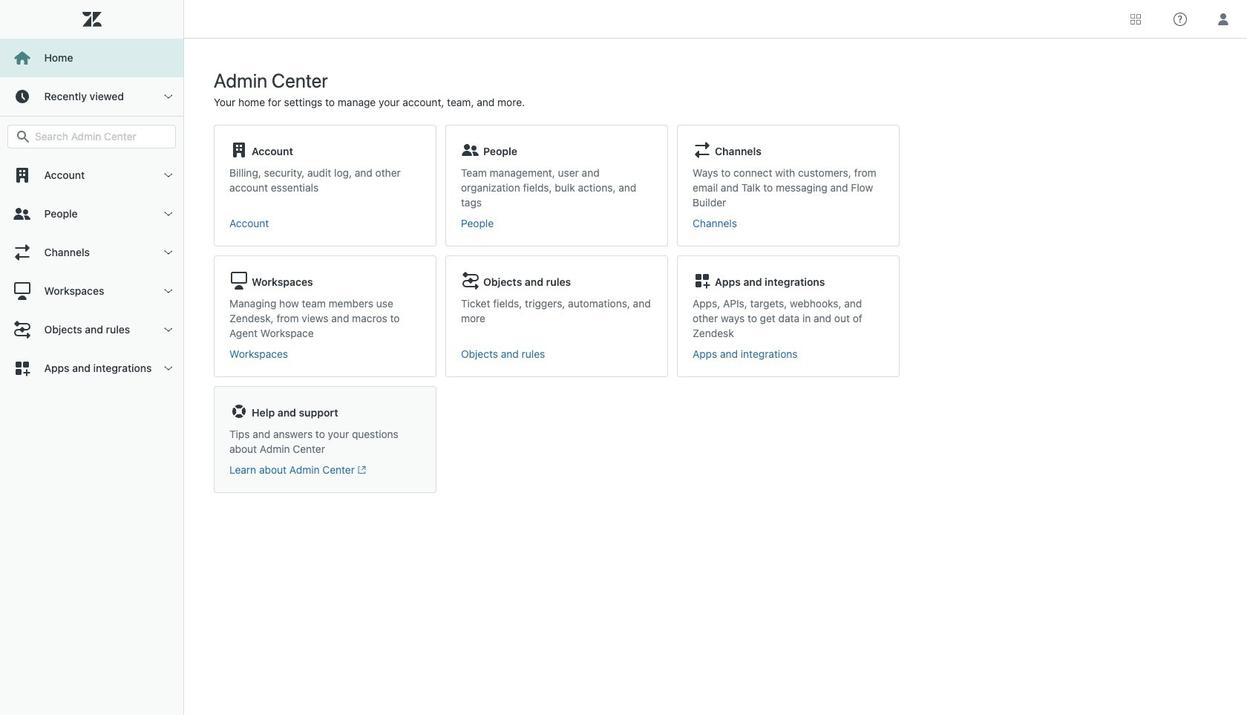 Task type: describe. For each thing, give the bounding box(es) containing it.
Search Admin Center field
[[35, 130, 166, 143]]

none search field inside primary element
[[0, 125, 183, 149]]



Task type: vqa. For each thing, say whether or not it's contained in the screenshot.
search box
yes



Task type: locate. For each thing, give the bounding box(es) containing it.
primary element
[[0, 0, 184, 715]]

tree
[[0, 156, 183, 388]]

tree inside primary element
[[0, 156, 183, 388]]

help image
[[1174, 12, 1188, 26]]

zendesk products image
[[1131, 14, 1141, 24]]

None search field
[[0, 125, 183, 149]]

user menu image
[[1214, 9, 1234, 29]]



